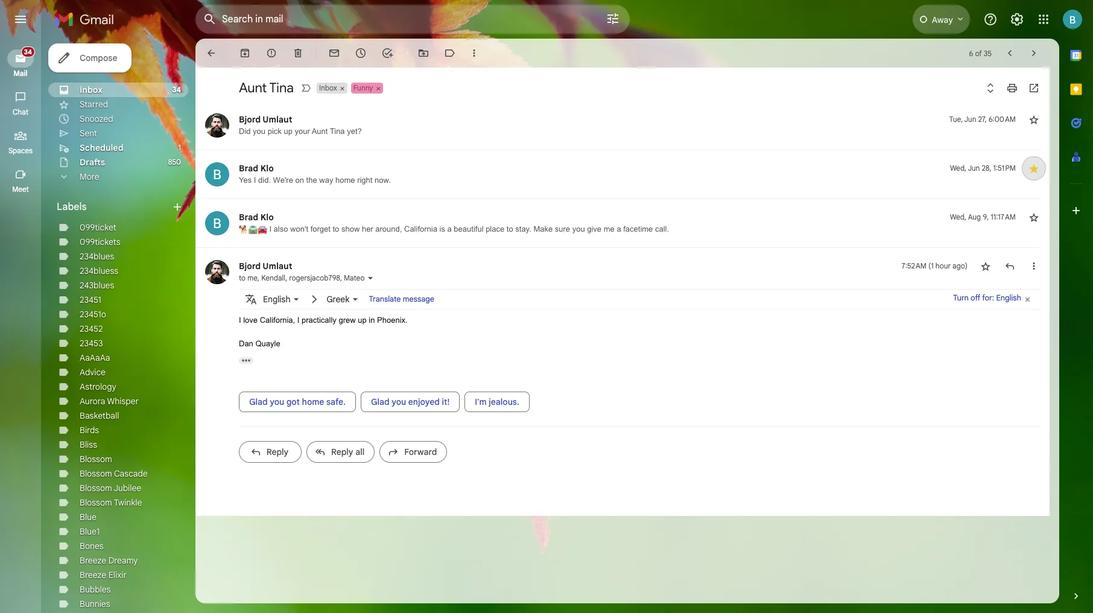 Task type: vqa. For each thing, say whether or not it's contained in the screenshot.
advanced
no



Task type: locate. For each thing, give the bounding box(es) containing it.
1 horizontal spatial up
[[358, 316, 367, 325]]

up
[[284, 127, 293, 136], [358, 316, 367, 325]]

0 vertical spatial aunt
[[239, 80, 267, 96]]

jun inside "wed, jun 28, 1:51 pm" cell
[[968, 164, 980, 173]]

0 vertical spatial wed,
[[951, 164, 967, 173]]

tina left yet?
[[330, 127, 345, 136]]

2 not starred image from the top
[[1028, 211, 1041, 223]]

0 vertical spatial not starred image
[[1028, 113, 1041, 126]]

1 vertical spatial umlaut
[[263, 261, 292, 272]]

aug
[[969, 212, 981, 222]]

aunt
[[239, 80, 267, 96], [312, 127, 328, 136]]

0 horizontal spatial i
[[239, 316, 241, 325]]

1 reply from the left
[[267, 446, 289, 457]]

bjord up "did" on the top left
[[239, 114, 261, 125]]

labels heading
[[57, 201, 171, 213]]

1 vertical spatial home
[[302, 396, 324, 407]]

not starred image
[[980, 260, 992, 272]]

you right "did" on the top left
[[253, 127, 266, 136]]

older image
[[1028, 47, 1041, 59]]

blossom for blossom cascade
[[80, 468, 112, 479]]

0 horizontal spatial you
[[253, 127, 266, 136]]

1 blossom from the top
[[80, 454, 112, 465]]

inbox
[[319, 83, 337, 92], [80, 84, 103, 95]]

now.
[[375, 176, 391, 185]]

6:00 am
[[989, 115, 1016, 124]]

inbox link
[[80, 84, 103, 95]]

0 vertical spatial umlaut
[[263, 114, 292, 125]]

blue
[[80, 512, 96, 523]]

23453
[[80, 338, 103, 349]]

1 horizontal spatial ,
[[286, 273, 287, 282]]

2 brad from the top
[[239, 212, 258, 223]]

1 horizontal spatial aunt
[[312, 127, 328, 136]]

1 vertical spatial not starred image
[[1028, 211, 1041, 223]]

27,
[[979, 115, 987, 124]]

not starred checkbox right ago) at the top right
[[980, 260, 992, 272]]

, up the english list box
[[286, 273, 287, 282]]

1 vertical spatial breeze
[[80, 570, 106, 581]]

1 brad from the top
[[239, 163, 258, 174]]

2 klo from the top
[[261, 212, 274, 223]]

aaaaaa link
[[80, 352, 110, 363]]

message
[[403, 295, 435, 304]]

aurora whisper
[[80, 396, 139, 407]]

2 vertical spatial not starred checkbox
[[980, 260, 992, 272]]

brad up yes
[[239, 163, 258, 174]]

brad klo for wed, aug 9, 11:17 am
[[239, 212, 274, 223]]

wed, left aug
[[950, 212, 967, 222]]

0 vertical spatial bjord
[[239, 114, 261, 125]]

i left 'did.' on the top of page
[[254, 176, 256, 185]]

🛣 image
[[248, 225, 258, 234]]

reply all
[[331, 446, 365, 457]]

up right pick on the top
[[284, 127, 293, 136]]

more image
[[468, 47, 480, 59]]

23452 link
[[80, 324, 103, 334]]

for:
[[983, 293, 995, 303]]

greek option
[[327, 291, 350, 308]]

1 , from the left
[[258, 273, 260, 282]]

1 horizontal spatial i
[[254, 176, 256, 185]]

Starred checkbox
[[1028, 162, 1041, 174]]

main menu image
[[13, 12, 28, 27]]

blossom
[[80, 454, 112, 465], [80, 468, 112, 479], [80, 483, 112, 494], [80, 497, 112, 508]]

reply for reply
[[267, 446, 289, 457]]

tina down report spam image at the left of the page
[[270, 80, 294, 96]]

breeze down bones on the left of the page
[[80, 555, 106, 566]]

aunt down archive icon
[[239, 80, 267, 96]]

cascade
[[114, 468, 148, 479]]

34 up mail
[[24, 48, 32, 56]]

0 vertical spatial bjord umlaut
[[239, 114, 292, 125]]

compose
[[80, 53, 117, 63]]

mail heading
[[0, 69, 41, 78]]

🚘 image
[[258, 225, 267, 234]]

brad up 🛣 icon
[[239, 212, 258, 223]]

1 vertical spatial bjord
[[239, 261, 261, 272]]

1 vertical spatial tina
[[330, 127, 345, 136]]

home right way on the top
[[336, 176, 355, 185]]

1 vertical spatial you
[[270, 396, 284, 407]]

breeze up bubbles link
[[80, 570, 106, 581]]

1 horizontal spatial you
[[270, 396, 284, 407]]

Search in mail search field
[[196, 5, 630, 34]]

Not starred checkbox
[[1028, 113, 1041, 126], [1028, 211, 1041, 223], [980, 260, 992, 272]]

1 vertical spatial not starred checkbox
[[1028, 211, 1041, 223]]

starred
[[80, 99, 108, 110]]

1 vertical spatial bjord umlaut
[[239, 261, 292, 272]]

34 up the 1
[[172, 85, 181, 94]]

1 breeze from the top
[[80, 555, 106, 566]]

0 vertical spatial not starred checkbox
[[1028, 113, 1041, 126]]

blossom cascade link
[[80, 468, 148, 479]]

aunt right your
[[312, 127, 328, 136]]

spaces heading
[[0, 146, 41, 156]]

1 vertical spatial wed,
[[950, 212, 967, 222]]

english right the for:
[[997, 293, 1022, 303]]

243blues link
[[80, 280, 114, 291]]

gmail image
[[54, 7, 120, 31]]

wed, left 28,
[[951, 164, 967, 173]]

,
[[258, 273, 260, 282], [286, 273, 287, 282], [340, 273, 342, 282]]

1 bjord umlaut from the top
[[239, 114, 292, 125]]

jun inside tue, jun 27, 6:00 am cell
[[965, 115, 977, 124]]

navigation containing mail
[[0, 39, 42, 613]]

2 wed, from the top
[[950, 212, 967, 222]]

0 horizontal spatial english
[[263, 294, 291, 304]]

yes
[[239, 176, 252, 185]]

, left kendall
[[258, 273, 260, 282]]

0 horizontal spatial 34
[[24, 48, 32, 56]]

in
[[369, 316, 375, 325]]

2 horizontal spatial ,
[[340, 273, 342, 282]]

rogersjacob798
[[289, 273, 340, 282]]

advice
[[80, 367, 106, 378]]

1 brad klo from the top
[[239, 163, 274, 174]]

3 blossom from the top
[[80, 483, 112, 494]]

1 horizontal spatial tina
[[330, 127, 345, 136]]

right
[[357, 176, 373, 185]]

twinkle
[[114, 497, 142, 508]]

23452
[[80, 324, 103, 334]]

breeze dreamy
[[80, 555, 138, 566]]

chat
[[13, 107, 28, 116]]

translate message
[[369, 295, 435, 304]]

labels image
[[444, 47, 456, 59]]

reply for reply all
[[331, 446, 353, 457]]

blossom twinkle
[[80, 497, 142, 508]]

archive image
[[239, 47, 251, 59]]

bjord umlaut
[[239, 114, 292, 125], [239, 261, 292, 272]]

blossom jubilee
[[80, 483, 141, 494]]

0 vertical spatial brad
[[239, 163, 258, 174]]

0 vertical spatial 34
[[24, 48, 32, 56]]

english up california,
[[263, 294, 291, 304]]

astrology link
[[80, 381, 116, 392]]

34
[[24, 48, 32, 56], [172, 85, 181, 94]]

advice link
[[80, 367, 106, 378]]

inbox button
[[317, 83, 338, 94]]

basketball link
[[80, 410, 119, 421]]

bunnies
[[80, 599, 110, 610]]

blue link
[[80, 512, 96, 523]]

0 vertical spatial up
[[284, 127, 293, 136]]

🐕 image
[[239, 225, 248, 234]]

Search in mail text field
[[222, 13, 572, 25]]

jun left 28,
[[968, 164, 980, 173]]

2 bjord umlaut from the top
[[239, 261, 292, 272]]

birds link
[[80, 425, 99, 436]]

2 reply from the left
[[331, 446, 353, 457]]

jun for klo
[[968, 164, 980, 173]]

not starred checkbox right 11:17 am
[[1028, 211, 1041, 223]]

brad for wed, aug 9, 11:17 am
[[239, 212, 258, 223]]

1 vertical spatial aunt
[[312, 127, 328, 136]]

bjord umlaut up kendall
[[239, 261, 292, 272]]

1 vertical spatial up
[[358, 316, 367, 325]]

1 wed, from the top
[[951, 164, 967, 173]]

reply left the all
[[331, 446, 353, 457]]

your
[[295, 127, 310, 136]]

umlaut up pick on the top
[[263, 114, 292, 125]]

breeze dreamy link
[[80, 555, 138, 566]]

i left love
[[239, 316, 241, 325]]

not starred image
[[1028, 113, 1041, 126], [1028, 211, 1041, 223]]

099tickets
[[80, 237, 120, 247]]

did you pick up your aunt tina yet?
[[239, 127, 362, 136]]

glad
[[249, 396, 268, 407]]

0 horizontal spatial home
[[302, 396, 324, 407]]

0 horizontal spatial ,
[[258, 273, 260, 282]]

7:52 am (1 hour ago)
[[902, 261, 968, 270]]

1 klo from the top
[[261, 163, 274, 174]]

umlaut
[[263, 114, 292, 125], [263, 261, 292, 272]]

blossom twinkle link
[[80, 497, 142, 508]]

navigation
[[0, 39, 42, 613]]

blossom down bliss
[[80, 454, 112, 465]]

0 vertical spatial you
[[253, 127, 266, 136]]

dan quayle
[[239, 339, 280, 348]]

inbox inside inbox button
[[319, 83, 337, 92]]

1 vertical spatial klo
[[261, 212, 274, 223]]

list
[[196, 101, 1041, 472]]

0 vertical spatial klo
[[261, 163, 274, 174]]

wed, aug 9, 11:17 am
[[950, 212, 1016, 222]]

3 , from the left
[[340, 273, 342, 282]]

1 vertical spatial brad
[[239, 212, 258, 223]]

delete image
[[292, 47, 304, 59]]

umlaut up kendall
[[263, 261, 292, 272]]

1 not starred image from the top
[[1028, 113, 1041, 126]]

you left got
[[270, 396, 284, 407]]

0 vertical spatial jun
[[965, 115, 977, 124]]

i left practically
[[297, 316, 300, 325]]

6
[[970, 49, 974, 58]]

reply inside "link"
[[331, 446, 353, 457]]

tab list
[[1060, 39, 1094, 570]]

1 horizontal spatial reply
[[331, 446, 353, 457]]

2 breeze from the top
[[80, 570, 106, 581]]

blossom down blossom link
[[80, 468, 112, 479]]

breeze
[[80, 555, 106, 566], [80, 570, 106, 581]]

1 horizontal spatial inbox
[[319, 83, 337, 92]]

0 vertical spatial tina
[[270, 80, 294, 96]]

home
[[336, 176, 355, 185], [302, 396, 324, 407]]

brad klo up 🛣 icon
[[239, 212, 274, 223]]

tue,
[[950, 115, 963, 124]]

tue, jun 27, 6:00 am
[[950, 115, 1016, 124]]

not starred image right 6:00 am
[[1028, 113, 1041, 126]]

on
[[295, 176, 304, 185]]

2 blossom from the top
[[80, 468, 112, 479]]

inbox left "funny" button
[[319, 83, 337, 92]]

0 vertical spatial brad klo
[[239, 163, 274, 174]]

1 horizontal spatial home
[[336, 176, 355, 185]]

243blues
[[80, 280, 114, 291]]

brad klo up 'did.' on the top of page
[[239, 163, 274, 174]]

klo up 'did.' on the top of page
[[261, 163, 274, 174]]

bjord umlaut up pick on the top
[[239, 114, 292, 125]]

0 vertical spatial home
[[336, 176, 355, 185]]

, left mateo
[[340, 273, 342, 282]]

0 horizontal spatial reply
[[267, 446, 289, 457]]

elixir
[[108, 570, 127, 581]]

reply down got
[[267, 446, 289, 457]]

bjord
[[239, 114, 261, 125], [239, 261, 261, 272]]

blossom up blossom twinkle link
[[80, 483, 112, 494]]

home right got
[[302, 396, 324, 407]]

2 umlaut from the top
[[263, 261, 292, 272]]

not starred checkbox right 6:00 am
[[1028, 113, 1041, 126]]

basketball
[[80, 410, 119, 421]]

quayle
[[256, 339, 280, 348]]

tue, jun 27, 6:00 am cell
[[950, 113, 1016, 126]]

blossom up blue link
[[80, 497, 112, 508]]

23453 link
[[80, 338, 103, 349]]

funny button
[[351, 83, 374, 94]]

0 horizontal spatial inbox
[[80, 84, 103, 95]]

1 vertical spatial brad klo
[[239, 212, 274, 223]]

1 vertical spatial 34
[[172, 85, 181, 94]]

1 vertical spatial jun
[[968, 164, 980, 173]]

2 brad klo from the top
[[239, 212, 274, 223]]

bjord up me
[[239, 261, 261, 272]]

not starred image right 11:17 am
[[1028, 211, 1041, 223]]

jun left 27,
[[965, 115, 977, 124]]

bubbles
[[80, 584, 111, 595]]

up left in
[[358, 316, 367, 325]]

you inside 'glad you got home safe.' "button"
[[270, 396, 284, 407]]

english inside list box
[[263, 294, 291, 304]]

inbox up starred link
[[80, 84, 103, 95]]

0 vertical spatial breeze
[[80, 555, 106, 566]]

hour
[[936, 261, 951, 270]]

meet heading
[[0, 185, 41, 194]]

4 blossom from the top
[[80, 497, 112, 508]]

klo up 🚘 image
[[261, 212, 274, 223]]

breeze elixir
[[80, 570, 127, 581]]

1 horizontal spatial english
[[997, 293, 1022, 303]]



Task type: describe. For each thing, give the bounding box(es) containing it.
did.
[[258, 176, 271, 185]]

breeze for breeze elixir
[[80, 570, 106, 581]]

11:17 am
[[991, 212, 1016, 222]]

23451
[[80, 295, 101, 305]]

kendall
[[261, 273, 286, 282]]

1 umlaut from the top
[[263, 114, 292, 125]]

add to tasks image
[[381, 47, 394, 59]]

greek list box
[[327, 291, 362, 308]]

way
[[319, 176, 333, 185]]

support image
[[984, 12, 998, 27]]

translate
[[369, 295, 401, 304]]

newer image
[[1004, 47, 1016, 59]]

astrology
[[80, 381, 116, 392]]

dan
[[239, 339, 253, 348]]

bliss
[[80, 439, 97, 450]]

home inside "button"
[[302, 396, 324, 407]]

bliss link
[[80, 439, 97, 450]]

starred link
[[80, 99, 108, 110]]

phoenix.
[[377, 316, 408, 325]]

234bluess link
[[80, 266, 118, 276]]

jubilee
[[114, 483, 141, 494]]

klo for wed, jun 28, 1:51 pm
[[261, 163, 274, 174]]

more
[[80, 171, 99, 182]]

not starred image for umlaut
[[1028, 113, 1041, 126]]

blossom link
[[80, 454, 112, 465]]

dreamy
[[108, 555, 138, 566]]

jun for umlaut
[[965, 115, 977, 124]]

scheduled link
[[80, 142, 123, 153]]

sent
[[80, 128, 97, 139]]

snoozed link
[[80, 113, 113, 124]]

blossom cascade
[[80, 468, 148, 479]]

klo for wed, aug 9, 11:17 am
[[261, 212, 274, 223]]

you for did
[[253, 127, 266, 136]]

wed, jun 28, 1:51 pm
[[951, 164, 1016, 173]]

ago)
[[953, 261, 968, 270]]

brad klo for wed, jun 28, 1:51 pm
[[239, 163, 274, 174]]

234blues
[[80, 251, 114, 262]]

i love california, i practically grew up in phoenix.
[[239, 316, 408, 325]]

2 bjord from the top
[[239, 261, 261, 272]]

34 link
[[7, 46, 35, 68]]

23451o link
[[80, 309, 106, 320]]

tina inside list
[[330, 127, 345, 136]]

aunt inside list
[[312, 127, 328, 136]]

wed, for wed, aug 9, 11:17 am
[[950, 212, 967, 222]]

starred image
[[1028, 162, 1041, 174]]

aaaaaa
[[80, 352, 110, 363]]

0 horizontal spatial tina
[[270, 80, 294, 96]]

got
[[287, 396, 300, 407]]

practically
[[302, 316, 337, 325]]

0 horizontal spatial up
[[284, 127, 293, 136]]

blue1 link
[[80, 526, 100, 537]]

mateo
[[344, 273, 365, 282]]

blossom for blossom link
[[80, 454, 112, 465]]

wed, for wed, jun 28, 1:51 pm
[[951, 164, 967, 173]]

turn off for: english
[[954, 293, 1022, 303]]

list containing bjord umlaut
[[196, 101, 1041, 472]]

snooze image
[[355, 47, 367, 59]]

34 inside navigation
[[24, 48, 32, 56]]

aurora
[[80, 396, 105, 407]]

bones
[[80, 541, 104, 552]]

we're
[[273, 176, 293, 185]]

1 horizontal spatial 34
[[172, 85, 181, 94]]

turn
[[954, 293, 969, 303]]

safe.
[[326, 396, 346, 407]]

search in mail image
[[199, 8, 221, 30]]

mark as unread image
[[328, 47, 340, 59]]

not starred checkbox for bjord umlaut
[[1028, 113, 1041, 126]]

grew
[[339, 316, 356, 325]]

0 horizontal spatial aunt
[[239, 80, 267, 96]]

report spam image
[[266, 47, 278, 59]]

labels
[[57, 201, 87, 213]]

blossom for blossom jubilee
[[80, 483, 112, 494]]

blossom for blossom twinkle
[[80, 497, 112, 508]]

2 horizontal spatial i
[[297, 316, 300, 325]]

me
[[248, 273, 258, 282]]

7:52 am (1 hour ago) cell
[[902, 260, 968, 272]]

not starred image for klo
[[1028, 211, 1041, 223]]

aurora whisper link
[[80, 396, 139, 407]]

850
[[168, 158, 181, 167]]

english option
[[263, 291, 291, 308]]

blue1
[[80, 526, 100, 537]]

chat heading
[[0, 107, 41, 117]]

(1
[[929, 261, 934, 270]]

inbox for inbox button
[[319, 83, 337, 92]]

you for glad
[[270, 396, 284, 407]]

back to inbox image
[[205, 47, 217, 59]]

23451 link
[[80, 295, 101, 305]]

inbox for the inbox link on the left
[[80, 84, 103, 95]]

1 bjord from the top
[[239, 114, 261, 125]]

whisper
[[107, 396, 139, 407]]

2 , from the left
[[286, 273, 287, 282]]

23451o
[[80, 309, 106, 320]]

show trimmed content image
[[239, 357, 253, 364]]

did
[[239, 127, 251, 136]]

brad for wed, jun 28, 1:51 pm
[[239, 163, 258, 174]]

to me , kendall , rogersjacob798 , mateo
[[239, 273, 365, 282]]

yes i did. we're on the way home right now.
[[239, 176, 391, 185]]

breeze for breeze dreamy
[[80, 555, 106, 566]]

spaces
[[8, 146, 33, 155]]

california,
[[260, 316, 295, 325]]

099ticket link
[[80, 222, 116, 233]]

settings image
[[1010, 12, 1025, 27]]

english list box
[[263, 291, 303, 308]]

advanced search options image
[[601, 7, 625, 31]]

not starred checkbox for brad klo
[[1028, 211, 1041, 223]]

7:52 am
[[902, 261, 927, 270]]

reply link
[[239, 441, 302, 463]]

aunt tina
[[239, 80, 294, 96]]

wed, aug 9, 11:17 am cell
[[950, 211, 1016, 223]]

scheduled
[[80, 142, 123, 153]]

234bluess
[[80, 266, 118, 276]]

bones link
[[80, 541, 104, 552]]

glad you got home safe. button
[[239, 391, 356, 412]]

compose button
[[48, 43, 132, 72]]

28,
[[982, 164, 992, 173]]

greek
[[327, 294, 350, 304]]

birds
[[80, 425, 99, 436]]

of
[[976, 49, 982, 58]]

6 of 35
[[970, 49, 992, 58]]

reply all link
[[307, 441, 375, 463]]

wed, jun 28, 1:51 pm cell
[[951, 162, 1016, 174]]

show details image
[[367, 275, 374, 282]]

move to image
[[418, 47, 430, 59]]

the
[[306, 176, 317, 185]]

snoozed
[[80, 113, 113, 124]]

9,
[[983, 212, 989, 222]]

more button
[[48, 170, 188, 184]]



